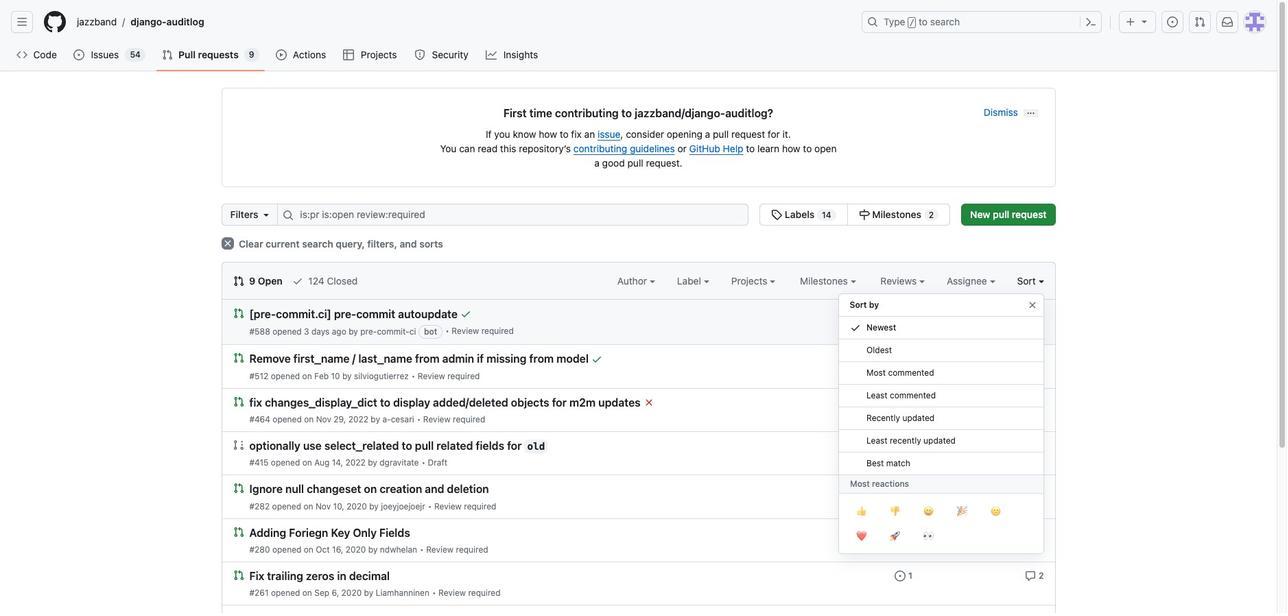 Task type: locate. For each thing, give the bounding box(es) containing it.
how up "repository's"
[[539, 128, 557, 140]]

projects right label popup button
[[731, 275, 770, 287]]

and left sorts
[[400, 238, 417, 250]]

2 1 from the top
[[908, 571, 912, 581]]

commit-
[[377, 327, 409, 337]]

5 open pull request element from the top
[[233, 526, 244, 538]]

opened inside optionally use select_related to pull related fields for old #415             opened on aug 14, 2022 by dgravitate • draft
[[271, 458, 300, 468]]

open pull request element
[[233, 307, 244, 319], [233, 352, 244, 364], [233, 396, 244, 407], [233, 482, 244, 494], [233, 526, 244, 538], [233, 569, 244, 581]]

/ right 'type'
[[909, 18, 914, 27]]

0 vertical spatial commented
[[888, 368, 934, 378]]

0 vertical spatial projects
[[361, 49, 397, 60]]

1 horizontal spatial and
[[425, 483, 444, 496]]

milestones up sort by
[[800, 275, 850, 287]]

review required link for ndwhelan
[[426, 545, 488, 555]]

1 vertical spatial a
[[594, 157, 600, 169]]

open pull request image left fix
[[233, 570, 244, 581]]

by inside the ignore null changeset on creation and deletion #282             opened on nov 10, 2020 by joeyjoejoejr • review required
[[369, 501, 379, 511]]

1 vertical spatial contributing
[[573, 143, 627, 154]]

review down deletion
[[434, 501, 462, 511]]

2 open pull request image from the top
[[233, 570, 244, 581]]

opened down commit.ci]
[[272, 327, 302, 337]]

commented for least commented
[[889, 390, 935, 401]]

0 horizontal spatial and
[[400, 238, 417, 250]]

0 horizontal spatial projects
[[361, 49, 397, 60]]

3 right comment icon
[[1038, 484, 1044, 494]]

draft link
[[428, 458, 447, 468]]

code image
[[16, 49, 27, 60]]

4 2 link from the top
[[1025, 569, 1044, 582]]

1 vertical spatial comment image
[[1025, 397, 1036, 408]]

2020 inside the ignore null changeset on creation and deletion #282             opened on nov 10, 2020 by joeyjoejoejr • review required
[[347, 501, 367, 511]]

a inside to learn how to open a good pull request.
[[594, 157, 600, 169]]

0 horizontal spatial git pull request image
[[162, 49, 173, 60]]

0 vertical spatial contributing
[[555, 107, 619, 119]]

pre-
[[334, 308, 356, 321], [360, 327, 377, 337]]

last_name
[[358, 353, 412, 365]]

most down 'oldest'
[[866, 368, 885, 378]]

issue opened image
[[1167, 16, 1178, 27], [74, 49, 85, 60], [895, 354, 906, 365]]

1 horizontal spatial sort
[[1017, 275, 1036, 287]]

1 vertical spatial projects
[[731, 275, 770, 287]]

0 horizontal spatial search
[[302, 238, 333, 250]]

by up newest
[[869, 300, 879, 310]]

0 vertical spatial updated
[[902, 413, 934, 423]]

by inside "menu"
[[869, 300, 879, 310]]

least for least commented
[[866, 390, 887, 401]]

0 horizontal spatial sort
[[850, 300, 867, 310]]

open pull request element left "ignore"
[[233, 482, 244, 494]]

git pull request image left the notifications icon
[[1194, 16, 1205, 27]]

9 for 9 open
[[249, 275, 255, 287]]

least up best
[[866, 436, 887, 446]]

2 horizontal spatial issue opened image
[[1167, 16, 1178, 27]]

open pull request element left [pre-
[[233, 307, 244, 319]]

0 vertical spatial git pull request image
[[1194, 16, 1205, 27]]

review inside fix trailing zeros in decimal #261             opened on sep 6, 2020 by liamhanninen • review required
[[438, 588, 466, 598]]

1 vertical spatial open pull request image
[[233, 570, 244, 581]]

commented up "least commented"
[[888, 368, 934, 378]]

sort inside 'sort by' "menu"
[[850, 300, 867, 310]]

2 least from the top
[[866, 436, 887, 446]]

by right the "10"
[[342, 371, 352, 381]]

review required link for pre-commit-ci
[[452, 326, 514, 336]]

2 2 link from the top
[[1025, 439, 1044, 451]]

1 vertical spatial updated
[[923, 436, 955, 446]]

0 horizontal spatial issue opened image
[[74, 49, 85, 60]]

newest
[[866, 322, 896, 333]]

request.
[[646, 157, 682, 169]]

1 vertical spatial search
[[302, 238, 333, 250]]

and inside 'link'
[[400, 238, 417, 250]]

1 vertical spatial commented
[[889, 390, 935, 401]]

1 vertical spatial 1 link
[[895, 569, 912, 582]]

review required link for silviogutierrez
[[418, 371, 480, 381]]

on left aug
[[302, 458, 312, 468]]

django-
[[131, 16, 166, 27]]

good
[[602, 157, 625, 169]]

0 vertical spatial and
[[400, 238, 417, 250]]

3 2 link from the top
[[1025, 526, 1044, 538]]

9 left open
[[249, 275, 255, 287]]

least for least recently updated
[[866, 436, 887, 446]]

1 vertical spatial sort
[[850, 300, 867, 310]]

issue opened image left the issues
[[74, 49, 85, 60]]

1 horizontal spatial projects
[[731, 275, 770, 287]]

👀
[[923, 529, 933, 543]]

github help link
[[689, 143, 743, 154]]

open pull request element left remove
[[233, 352, 244, 364]]

open
[[258, 275, 283, 287]]

• left draft link
[[422, 458, 425, 468]]

1 vertical spatial git pull request image
[[162, 49, 173, 60]]

Search all issues text field
[[277, 204, 749, 226]]

1 open pull request element from the top
[[233, 307, 244, 319]]

close menu image
[[1027, 300, 1038, 311]]

1 link for remove first_name / last_name from admin if missing from model
[[895, 352, 912, 365]]

opened down adding
[[272, 545, 301, 555]]

#588
[[249, 327, 270, 337]]

1 vertical spatial most
[[850, 479, 869, 489]]

plus image
[[1125, 16, 1136, 27]]

open pull request image for fix trailing zeros in decimal
[[233, 570, 244, 581]]

comment image
[[1025, 354, 1036, 365], [1025, 397, 1036, 408], [1025, 571, 1036, 582]]

review required link down fix changes_display_dict to display added/deleted objects for m2m updates link
[[423, 414, 485, 425]]

and inside the ignore null changeset on creation and deletion #282             opened on nov 10, 2020 by joeyjoejoejr • review required
[[425, 483, 444, 496]]

issue opened image inside 1 "link"
[[895, 354, 906, 365]]

clear
[[239, 238, 263, 250]]

projects right "table" icon at top
[[361, 49, 397, 60]]

1 vertical spatial nov
[[316, 501, 331, 511]]

security link
[[409, 45, 475, 65]]

sort
[[1017, 275, 1036, 287], [850, 300, 867, 310]]

from left model
[[529, 353, 554, 365]]

sort up close menu image at right
[[1017, 275, 1036, 287]]

1 vertical spatial milestones
[[800, 275, 850, 287]]

open pull request image for [pre-
[[233, 308, 244, 319]]

0 vertical spatial fix
[[571, 128, 582, 140]]

#464
[[249, 414, 270, 425]]

1 least from the top
[[866, 390, 887, 401]]

null
[[285, 483, 304, 496]]

2 vertical spatial git pull request image
[[233, 276, 244, 287]]

open pull request element left fix
[[233, 569, 244, 581]]

review inside the ignore null changeset on creation and deletion #282             opened on nov 10, 2020 by joeyjoejoejr • review required
[[434, 501, 462, 511]]

#261
[[249, 588, 269, 598]]

1 vertical spatial 1
[[908, 571, 912, 581]]

fix left an
[[571, 128, 582, 140]]

1 horizontal spatial git pull request image
[[233, 276, 244, 287]]

tag image
[[771, 209, 782, 220]]

opened down null
[[272, 501, 301, 511]]

search left 'query,'
[[302, 238, 333, 250]]

1 horizontal spatial milestones
[[872, 209, 921, 220]]

milestones inside issue element
[[872, 209, 921, 220]]

review required link right liamhanninen link
[[438, 588, 501, 598]]

issue link
[[598, 128, 620, 140]]

3 open pull request image from the top
[[233, 396, 244, 407]]

4 open pull request element from the top
[[233, 482, 244, 494]]

autoupdate
[[398, 308, 458, 321]]

0 vertical spatial nov
[[316, 414, 331, 425]]

2 vertical spatial comment image
[[1025, 571, 1036, 582]]

use
[[303, 440, 322, 452]]

notifications image
[[1222, 16, 1233, 27]]

search
[[930, 16, 960, 27], [302, 238, 333, 250]]

#282
[[249, 501, 270, 511]]

0 vertical spatial comment image
[[1025, 354, 1036, 365]]

0 horizontal spatial from
[[415, 353, 440, 365]]

contributing up an
[[555, 107, 619, 119]]

0 vertical spatial request
[[731, 128, 765, 140]]

open pull request image
[[233, 483, 244, 494], [233, 570, 244, 581]]

check image
[[292, 276, 303, 287]]

1 horizontal spatial issue opened image
[[895, 354, 906, 365]]

request up help
[[731, 128, 765, 140]]

review inside adding foriegn key only fields #280             opened on oct 16, 2020 by ndwhelan • review required
[[426, 545, 454, 555]]

open pull request image
[[233, 308, 244, 319], [233, 353, 244, 364], [233, 396, 244, 407], [233, 527, 244, 538]]

projects
[[361, 49, 397, 60], [731, 275, 770, 287]]

check image
[[850, 322, 861, 333]]

2 vertical spatial for
[[507, 440, 522, 452]]

git pull request image left pull
[[162, 49, 173, 60]]

pre- up ago
[[334, 308, 356, 321]]

open pull request element for fix changes_display_dict to display added/deleted objects for m2m updates
[[233, 396, 244, 407]]

comment image inside 4 link
[[1025, 354, 1036, 365]]

2 open pull request element from the top
[[233, 352, 244, 364]]

reviews
[[880, 275, 919, 287]]

commit
[[356, 308, 395, 321]]

review down remove first_name / last_name from admin if missing from model link
[[418, 371, 445, 381]]

request right new
[[1012, 209, 1047, 220]]

milestones inside "popup button"
[[800, 275, 850, 287]]

[pre-commit.ci] pre-commit autoupdate link
[[249, 308, 458, 321]]

0 horizontal spatial 3
[[304, 327, 309, 337]]

an
[[584, 128, 595, 140]]

labels 14
[[782, 209, 831, 220]]

6 open pull request element from the top
[[233, 569, 244, 581]]

9 left play icon on the top left
[[249, 49, 254, 60]]

1 / 6 checks ok image
[[643, 397, 654, 408]]

creation
[[380, 483, 422, 496]]

review down fix changes_display_dict to display added/deleted objects for m2m updates link
[[423, 414, 451, 425]]

1 horizontal spatial fix
[[571, 128, 582, 140]]

2
[[929, 210, 934, 220], [1039, 397, 1044, 407], [1039, 440, 1044, 451], [1039, 527, 1044, 538], [1039, 571, 1044, 581]]

issue opened image
[[895, 571, 906, 582]]

/ for jazzband
[[122, 16, 125, 28]]

1 vertical spatial 3
[[1038, 484, 1044, 494]]

to left open
[[803, 143, 812, 154]]

0 vertical spatial for
[[768, 128, 780, 140]]

draft
[[428, 458, 447, 468]]

2022 right 29,
[[348, 414, 368, 425]]

2020
[[347, 501, 367, 511], [346, 545, 366, 555], [341, 588, 362, 598]]

reactions
[[872, 479, 909, 489]]

0 vertical spatial search
[[930, 16, 960, 27]]

review required link for a-cesari
[[423, 414, 485, 425]]

review required link down admin at the bottom left
[[418, 371, 480, 381]]

0 vertical spatial how
[[539, 128, 557, 140]]

best match link
[[839, 453, 1043, 475]]

by down only
[[368, 545, 378, 555]]

1 link
[[895, 352, 912, 365], [895, 569, 912, 582]]

2 1 link from the top
[[895, 569, 912, 582]]

None search field
[[221, 204, 950, 226]]

projects inside projects link
[[361, 49, 397, 60]]

review
[[452, 326, 479, 336], [418, 371, 445, 381], [423, 414, 451, 425], [434, 501, 462, 511], [426, 545, 454, 555], [438, 588, 466, 598]]

1 vertical spatial least
[[866, 436, 887, 446]]

1 horizontal spatial how
[[782, 143, 800, 154]]

open pull request element for fix trailing zeros in decimal
[[233, 569, 244, 581]]

milestones button
[[800, 274, 856, 288]]

open pull request image left remove
[[233, 353, 244, 364]]

sort for sort by
[[850, 300, 867, 310]]

and for creation
[[425, 483, 444, 496]]

2020 right "6,"
[[341, 588, 362, 598]]

sort by menu
[[838, 288, 1044, 565]]

a up github
[[705, 128, 710, 140]]

0 vertical spatial least
[[866, 390, 887, 401]]

2022 down select_related
[[345, 458, 366, 468]]

2 horizontal spatial /
[[909, 18, 914, 27]]

triangle down image
[[261, 209, 272, 220]]

and for filters,
[[400, 238, 417, 250]]

[pre-commit.ci] pre-commit autoupdate
[[249, 308, 458, 321]]

1 open pull request image from the top
[[233, 483, 244, 494]]

1 link down the 🚀 link
[[895, 569, 912, 582]]

0 vertical spatial open pull request image
[[233, 483, 244, 494]]

1 link up most commented
[[895, 352, 912, 365]]

1 horizontal spatial pre-
[[360, 327, 377, 337]]

git pull request image
[[1194, 16, 1205, 27], [162, 49, 173, 60], [233, 276, 244, 287]]

table image
[[343, 49, 354, 60]]

on left oct
[[304, 545, 313, 555]]

1 1 link from the top
[[895, 352, 912, 365]]

1 1 from the top
[[908, 354, 912, 364]]

most inside most commented "link"
[[866, 368, 885, 378]]

by down select_related
[[368, 458, 377, 468]]

on left sep in the left of the page
[[302, 588, 312, 598]]

3 left "days"
[[304, 327, 309, 337]]

objects
[[511, 396, 549, 409]]

2020 for in
[[341, 588, 362, 598]]

requests
[[198, 49, 239, 60]]

least up recently
[[866, 390, 887, 401]]

opened down trailing
[[271, 588, 300, 598]]

4 open pull request image from the top
[[233, 527, 244, 538]]

from down bot
[[415, 353, 440, 365]]

open pull request image up draft pull request element
[[233, 396, 244, 407]]

remove first_name / last_name from admin if missing from model link
[[249, 353, 589, 365]]

...
[[1027, 106, 1035, 116]]

0 horizontal spatial a
[[594, 157, 600, 169]]

on left feb
[[302, 371, 312, 381]]

0 horizontal spatial fix
[[249, 396, 262, 409]]

1 from from the left
[[415, 353, 440, 365]]

security
[[432, 49, 468, 60]]

#512
[[249, 371, 268, 381]]

search right 'type'
[[930, 16, 960, 27]]

2 vertical spatial 2020
[[341, 588, 362, 598]]

on inside optionally use select_related to pull related fields for old #415             opened on aug 14, 2022 by dgravitate • draft
[[302, 458, 312, 468]]

1 right issue opened icon
[[908, 571, 912, 581]]

1 vertical spatial 9
[[249, 275, 255, 287]]

0 horizontal spatial pre-
[[334, 308, 356, 321]]

review required link down deletion
[[434, 501, 496, 511]]

list
[[71, 11, 853, 33]]

2020 right the 16,
[[346, 545, 366, 555]]

and down 'draft'
[[425, 483, 444, 496]]

1 2 link from the top
[[1025, 396, 1044, 408]]

2022 inside optionally use select_related to pull related fields for old #415             opened on aug 14, 2022 by dgravitate • draft
[[345, 458, 366, 468]]

2020 for only
[[346, 545, 366, 555]]

current
[[266, 238, 300, 250]]

decimal
[[349, 570, 390, 583]]

0 horizontal spatial request
[[731, 128, 765, 140]]

to up a-
[[380, 396, 390, 409]]

0 vertical spatial issue opened image
[[1167, 16, 1178, 27]]

0 horizontal spatial milestones
[[800, 275, 850, 287]]

review required link right ndwhelan "link"
[[426, 545, 488, 555]]

fix
[[571, 128, 582, 140], [249, 396, 262, 409]]

issue opened image for 1
[[895, 354, 906, 365]]

issue opened image right triangle down icon
[[1167, 16, 1178, 27]]

0 vertical spatial sort
[[1017, 275, 1036, 287]]

nov left 29,
[[316, 414, 331, 425]]

1 vertical spatial 2020
[[346, 545, 366, 555]]

for left m2m
[[552, 396, 567, 409]]

homepage image
[[44, 11, 66, 33]]

0 vertical spatial pre-
[[334, 308, 356, 321]]

commented for most commented
[[888, 368, 934, 378]]

/ inside type / to search
[[909, 18, 914, 27]]

1 vertical spatial how
[[782, 143, 800, 154]]

to up "repository's"
[[560, 128, 568, 140]]

2 inside "milestones 2"
[[929, 210, 934, 220]]

8 / 8 checks ok image
[[591, 354, 602, 365]]

sort inside sort popup button
[[1017, 275, 1036, 287]]

fix up #464
[[249, 396, 262, 409]]

0 vertical spatial 1
[[908, 354, 912, 364]]

0 vertical spatial a
[[705, 128, 710, 140]]

pull down "contributing guidelines" link
[[627, 157, 643, 169]]

for inside optionally use select_related to pull related fields for old #415             opened on aug 14, 2022 by dgravitate • draft
[[507, 440, 522, 452]]

1 horizontal spatial from
[[529, 353, 554, 365]]

4 link
[[1025, 352, 1044, 365]]

how inside to learn how to open a good pull request.
[[782, 143, 800, 154]]

recently updated link
[[839, 408, 1043, 430]]

pre- down commit
[[360, 327, 377, 337]]

/ up #512             opened on feb 10 by silviogutierrez • review required on the left bottom of page
[[352, 353, 356, 365]]

0 vertical spatial 2020
[[347, 501, 367, 511]]

3 open pull request element from the top
[[233, 396, 244, 407]]

0 vertical spatial most
[[866, 368, 885, 378]]

0 horizontal spatial for
[[507, 440, 522, 452]]

know
[[513, 128, 536, 140]]

dgravitate link
[[380, 458, 419, 468]]

draft pull request element
[[233, 439, 244, 451]]

by inside optionally use select_related to pull related fields for old #415             opened on aug 14, 2022 by dgravitate • draft
[[368, 458, 377, 468]]

fix
[[249, 570, 264, 583]]

sort for sort
[[1017, 275, 1036, 287]]

play image
[[276, 49, 287, 60]]

review required link down 11 / 11 checks ok image
[[452, 326, 514, 336]]

by
[[869, 300, 879, 310], [349, 327, 358, 337], [342, 371, 352, 381], [371, 414, 380, 425], [368, 458, 377, 468], [369, 501, 379, 511], [368, 545, 378, 555], [364, 588, 373, 598]]

1 up most commented
[[908, 354, 912, 364]]

👍
[[856, 504, 866, 518]]

0 vertical spatial milestones
[[872, 209, 921, 220]]

opened inside adding foriegn key only fields #280             opened on oct 16, 2020 by ndwhelan • review required
[[272, 545, 301, 555]]

[pre-
[[249, 308, 276, 321]]

1 vertical spatial issue opened image
[[74, 49, 85, 60]]

2 vertical spatial issue opened image
[[895, 354, 906, 365]]

by inside fix trailing zeros in decimal #261             opened on sep 6, 2020 by liamhanninen • review required
[[364, 588, 373, 598]]

1 for fix trailing zeros in decimal
[[908, 571, 912, 581]]

how down it.
[[782, 143, 800, 154]]

• right "joeyjoejoejr"
[[428, 501, 432, 511]]

on inside adding foriegn key only fields #280             opened on oct 16, 2020 by ndwhelan • review required
[[304, 545, 313, 555]]

by down ignore null changeset on creation and deletion link
[[369, 501, 379, 511]]

aug
[[314, 458, 330, 468]]

0 horizontal spatial /
[[122, 16, 125, 28]]

0 vertical spatial 9
[[249, 49, 254, 60]]

jazzband/django-
[[635, 107, 725, 119]]

deletion
[[447, 483, 489, 496]]

1 vertical spatial request
[[1012, 209, 1047, 220]]

by left a-
[[371, 414, 380, 425]]

1 vertical spatial pre-
[[360, 327, 377, 337]]

open pull request element up draft pull request element
[[233, 396, 244, 407]]

opened down optionally on the bottom left of page
[[271, 458, 300, 468]]

1 vertical spatial fix
[[249, 396, 262, 409]]

m2m
[[569, 396, 596, 409]]

1 horizontal spatial for
[[552, 396, 567, 409]]

2 open pull request image from the top
[[233, 353, 244, 364]]

by down decimal
[[364, 588, 373, 598]]

14
[[822, 210, 831, 220]]

author button
[[617, 274, 655, 288]]

1 vertical spatial 2022
[[345, 458, 366, 468]]

9 open
[[247, 275, 283, 287]]

/ inside jazzband / django-auditlog
[[122, 16, 125, 28]]

by inside adding foriegn key only fields #280             opened on oct 16, 2020 by ndwhelan • review required
[[368, 545, 378, 555]]

comment image for remove first_name / last_name from admin if missing from model
[[1025, 354, 1036, 365]]

display
[[393, 396, 430, 409]]

1 open pull request image from the top
[[233, 308, 244, 319]]

1 vertical spatial for
[[552, 396, 567, 409]]

least
[[866, 390, 887, 401], [866, 436, 887, 446]]

admin
[[442, 353, 474, 365]]

and
[[400, 238, 417, 250], [425, 483, 444, 496]]

commented inside "link"
[[888, 368, 934, 378]]

open pull request image for ignore null changeset on creation and deletion
[[233, 483, 244, 494]]

opened inside fix trailing zeros in decimal #261             opened on sep 6, 2020 by liamhanninen • review required
[[271, 588, 300, 598]]

🎉 link
[[945, 499, 979, 524]]

milestones right milestone 'image'
[[872, 209, 921, 220]]

/ for type
[[909, 18, 914, 27]]

#280
[[249, 545, 270, 555]]

a down you can read this repository's contributing guidelines or github help
[[594, 157, 600, 169]]

/
[[122, 16, 125, 28], [909, 18, 914, 27], [352, 353, 356, 365]]

2020 inside fix trailing zeros in decimal #261             opened on sep 6, 2020 by liamhanninen • review required
[[341, 588, 362, 598]]

issue opened image up most commented
[[895, 354, 906, 365]]

for left the old
[[507, 440, 522, 452]]

2 horizontal spatial git pull request image
[[1194, 16, 1205, 27]]

2 horizontal spatial for
[[768, 128, 780, 140]]

on
[[302, 371, 312, 381], [304, 414, 314, 425], [302, 458, 312, 468], [364, 483, 377, 496], [304, 501, 313, 511], [304, 545, 313, 555], [302, 588, 312, 598]]

open pull request image left "ignore"
[[233, 483, 244, 494]]

pull
[[713, 128, 729, 140], [627, 157, 643, 169], [993, 209, 1009, 220], [415, 440, 434, 452]]

django-auditlog link
[[125, 11, 210, 33]]

1 vertical spatial and
[[425, 483, 444, 496]]

9 for 9
[[249, 49, 254, 60]]

2020 inside adding foriegn key only fields #280             opened on oct 16, 2020 by ndwhelan • review required
[[346, 545, 366, 555]]

updated down recently updated link
[[923, 436, 955, 446]]

0 vertical spatial 1 link
[[895, 352, 912, 365]]

1 horizontal spatial search
[[930, 16, 960, 27]]

2 from from the left
[[529, 353, 554, 365]]

updated up 'least recently updated'
[[902, 413, 934, 423]]

fix trailing zeros in decimal #261             opened on sep 6, 2020 by liamhanninen • review required
[[249, 570, 501, 598]]



Task type: describe. For each thing, give the bounding box(es) containing it.
repository's
[[519, 143, 571, 154]]

most for most commented
[[866, 368, 885, 378]]

or
[[677, 143, 687, 154]]

guidelines
[[630, 143, 675, 154]]

if
[[486, 128, 492, 140]]

2 link for decimal
[[1025, 569, 1044, 582]]

changeset
[[307, 483, 361, 496]]

time
[[529, 107, 552, 119]]

on inside fix trailing zeros in decimal #261             opened on sep 6, 2020 by liamhanninen • review required
[[302, 588, 312, 598]]

recently updated
[[866, 413, 934, 423]]

opened inside the ignore null changeset on creation and deletion #282             opened on nov 10, 2020 by joeyjoejoejr • review required
[[272, 501, 301, 511]]

• review required
[[445, 326, 514, 336]]

16,
[[332, 545, 343, 555]]

🚀 link
[[878, 524, 911, 549]]

2 link for fields
[[1025, 526, 1044, 538]]

label
[[677, 275, 704, 287]]

you
[[494, 128, 510, 140]]

joeyjoejoejr
[[381, 501, 425, 511]]

0 vertical spatial 3
[[304, 327, 309, 337]]

fields
[[476, 440, 504, 452]]

required inside fix trailing zeros in decimal #261             opened on sep 6, 2020 by liamhanninen • review required
[[468, 588, 501, 598]]

❤️ link
[[844, 524, 878, 549]]

least recently updated
[[866, 436, 955, 446]]

shield image
[[414, 49, 425, 60]]

projects inside popup button
[[731, 275, 770, 287]]

0 vertical spatial 2022
[[348, 414, 368, 425]]

oldest link
[[839, 340, 1043, 362]]

none search field containing filters
[[221, 204, 950, 226]]

sort button
[[1017, 274, 1044, 288]]

actions
[[293, 49, 326, 60]]

review required link for joeyjoejoejr
[[434, 501, 496, 511]]

1 link for fix trailing zeros in decimal
[[895, 569, 912, 582]]

👎 link
[[878, 499, 911, 524]]

issue
[[598, 128, 620, 140]]

code link
[[11, 45, 63, 65]]

query,
[[336, 238, 365, 250]]

dismiss
[[984, 106, 1018, 118]]

• inside the ignore null changeset on creation and deletion #282             opened on nov 10, 2020 by joeyjoejoejr • review required
[[428, 501, 432, 511]]

😕 link
[[979, 499, 1012, 524]]

10,
[[333, 501, 344, 511]]

git pull request image inside the 9 open link
[[233, 276, 244, 287]]

on left the creation
[[364, 483, 377, 496]]

ci
[[409, 327, 416, 337]]

remove first_name / last_name from admin if missing from model
[[249, 353, 589, 365]]

milestones for milestones 2
[[872, 209, 921, 220]]

dgravitate
[[380, 458, 419, 468]]

review down 11 / 11 checks ok image
[[452, 326, 479, 336]]

github
[[689, 143, 720, 154]]

liamhanninen link
[[376, 588, 429, 598]]

0 horizontal spatial how
[[539, 128, 557, 140]]

graph image
[[486, 49, 497, 60]]

comment image
[[1025, 484, 1036, 495]]

1 horizontal spatial a
[[705, 128, 710, 140]]

to right 'type'
[[919, 16, 928, 27]]

author
[[617, 275, 650, 287]]

closed
[[327, 275, 358, 287]]

projects button
[[731, 274, 775, 288]]

command palette image
[[1085, 16, 1096, 27]]

reviews button
[[880, 274, 925, 288]]

on down changes_display_dict at the bottom left of page
[[304, 414, 314, 425]]

search image
[[283, 210, 294, 221]]

recently
[[889, 436, 921, 446]]

11 / 11 checks ok image
[[460, 309, 471, 320]]

by right ago
[[349, 327, 358, 337]]

code
[[33, 49, 57, 60]]

least commented link
[[839, 385, 1043, 408]]

select_related
[[324, 440, 399, 452]]

comment image for fix changes_display_dict to display added/deleted objects for m2m updates
[[1025, 397, 1036, 408]]

• right bot
[[445, 326, 449, 336]]

to right help
[[746, 143, 755, 154]]

jazzband link
[[71, 11, 122, 33]]

adding foriegn key only fields #280             opened on oct 16, 2020 by ndwhelan • review required
[[249, 527, 488, 555]]

• down remove first_name / last_name from admin if missing from model link
[[411, 371, 415, 381]]

to inside optionally use select_related to pull related fields for old #415             opened on aug 14, 2022 by dgravitate • draft
[[402, 440, 412, 452]]

jazzband / django-auditlog
[[77, 16, 204, 28]]

4
[[1038, 354, 1044, 364]]

it.
[[783, 128, 791, 140]]

issue element
[[760, 204, 950, 226]]

nov inside the ignore null changeset on creation and deletion #282             opened on nov 10, 2020 by joeyjoejoejr • review required
[[316, 501, 331, 511]]

opened right #464
[[273, 414, 302, 425]]

filters,
[[367, 238, 397, 250]]

first_name
[[293, 353, 350, 365]]

newest link
[[839, 317, 1043, 340]]

❤️
[[856, 529, 866, 543]]

1 horizontal spatial /
[[352, 353, 356, 365]]

pull inside to learn how to open a good pull request.
[[627, 157, 643, 169]]

filters
[[230, 209, 258, 220]]

😄
[[923, 504, 933, 518]]

open pull request element for remove first_name / last_name from admin if missing from model
[[233, 352, 244, 364]]

on down null
[[304, 501, 313, 511]]

triangle down image
[[1139, 16, 1150, 27]]

x image
[[221, 237, 234, 250]]

most commented link
[[839, 362, 1043, 385]]

least commented
[[866, 390, 935, 401]]

least recently updated link
[[839, 430, 1043, 453]]

124 closed
[[306, 275, 358, 287]]

🎉
[[957, 504, 967, 518]]

you can read this repository's contributing guidelines or github help
[[440, 143, 743, 154]]

29,
[[334, 414, 346, 425]]

dismiss ...
[[984, 106, 1035, 118]]

search inside 'link'
[[302, 238, 333, 250]]

learn
[[757, 143, 779, 154]]

open pull request element for [pre-commit.ci] pre-commit autoupdate
[[233, 307, 244, 319]]

2 link for pull
[[1025, 439, 1044, 451]]

assignee button
[[947, 274, 995, 288]]

open pull request element for adding foriegn key only fields
[[233, 526, 244, 538]]

optionally
[[249, 440, 300, 452]]

cesari
[[391, 414, 414, 425]]

best
[[866, 458, 883, 469]]

sort by
[[850, 300, 879, 310]]

review required link for liamhanninen
[[438, 588, 501, 598]]

milestones for milestones
[[800, 275, 850, 287]]

required inside adding foriegn key only fields #280             opened on oct 16, 2020 by ndwhelan • review required
[[456, 545, 488, 555]]

Issues search field
[[277, 204, 749, 226]]

pull up github help link at the right top of the page
[[713, 128, 729, 140]]

consider
[[626, 128, 664, 140]]

oldest
[[866, 345, 892, 355]]

pull right new
[[993, 209, 1009, 220]]

1 horizontal spatial 3
[[1038, 484, 1044, 494]]

opened down remove
[[271, 371, 300, 381]]

• inside adding foriegn key only fields #280             opened on oct 16, 2020 by ndwhelan • review required
[[420, 545, 424, 555]]

sorts
[[419, 238, 443, 250]]

pre-commit-ci link
[[360, 327, 416, 337]]

1 horizontal spatial request
[[1012, 209, 1047, 220]]

pull inside optionally use select_related to pull related fields for old #415             opened on aug 14, 2022 by dgravitate • draft
[[415, 440, 434, 452]]

#588             opened 3 days ago by pre-commit-ci
[[249, 327, 416, 337]]

fix changes_display_dict to display added/deleted objects for m2m updates link
[[249, 396, 641, 409]]

required inside the ignore null changeset on creation and deletion #282             opened on nov 10, 2020 by joeyjoejoejr • review required
[[464, 501, 496, 511]]

silviogutierrez link
[[354, 371, 409, 381]]

open pull request image for fix
[[233, 396, 244, 407]]

issue opened image for issues
[[74, 49, 85, 60]]

draft pull request image
[[233, 440, 244, 451]]

new
[[970, 209, 990, 220]]

open pull request element for ignore null changeset on creation and deletion
[[233, 482, 244, 494]]

3 link
[[1025, 482, 1044, 495]]

most for most reactions
[[850, 479, 869, 489]]

• inside fix trailing zeros in decimal #261             opened on sep 6, 2020 by liamhanninen • review required
[[432, 588, 436, 598]]

type
[[884, 16, 905, 27]]

1 for remove first_name / last_name from admin if missing from model
[[908, 354, 912, 364]]

to up ,
[[621, 107, 632, 119]]

,
[[620, 128, 623, 140]]

list containing jazzband
[[71, 11, 853, 33]]

pull
[[178, 49, 196, 60]]

added/deleted
[[433, 396, 508, 409]]

• right cesari on the bottom left of the page
[[417, 414, 421, 425]]

most reactions
[[850, 479, 909, 489]]

open pull request image for remove
[[233, 353, 244, 364]]

milestones 2
[[870, 209, 934, 220]]

match
[[886, 458, 910, 469]]

actions link
[[270, 45, 332, 65]]

liamhanninen
[[376, 588, 429, 598]]

milestone image
[[859, 209, 870, 220]]

124
[[308, 275, 324, 287]]

a-cesari link
[[382, 414, 414, 425]]

• inside optionally use select_related to pull related fields for old #415             opened on aug 14, 2022 by dgravitate • draft
[[422, 458, 425, 468]]



Task type: vqa. For each thing, say whether or not it's contained in the screenshot.
organization popup button
no



